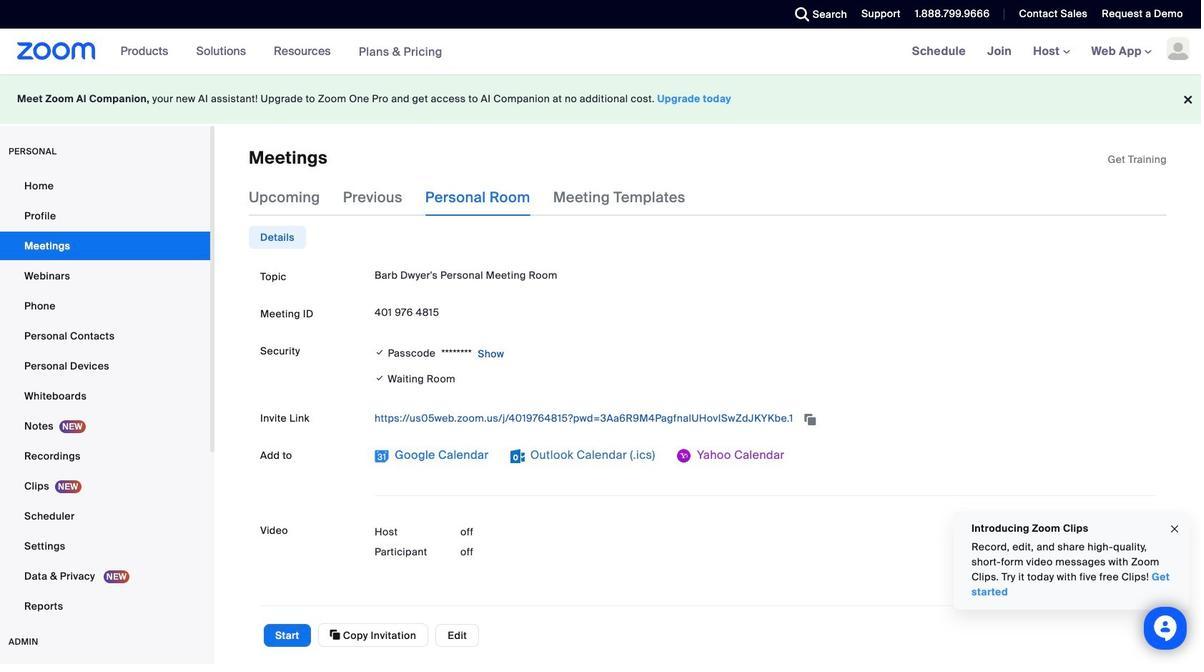 Task type: vqa. For each thing, say whether or not it's contained in the screenshot.
Selected icon at the left of page
no



Task type: locate. For each thing, give the bounding box(es) containing it.
tab list
[[249, 226, 306, 249]]

checked image
[[375, 371, 385, 386]]

application
[[1108, 152, 1167, 167], [375, 407, 1155, 430]]

personal menu menu
[[0, 172, 210, 622]]

banner
[[0, 29, 1201, 75]]

0 vertical spatial application
[[1108, 152, 1167, 167]]

tab
[[249, 226, 306, 249]]

close image
[[1169, 521, 1180, 537]]

product information navigation
[[110, 29, 453, 75]]

footer
[[0, 74, 1201, 124]]

copy image
[[330, 628, 340, 641]]

meetings navigation
[[901, 29, 1201, 75]]

zoom logo image
[[17, 42, 96, 60]]



Task type: describe. For each thing, give the bounding box(es) containing it.
profile picture image
[[1167, 37, 1190, 60]]

tabs of meeting tab list
[[249, 179, 708, 216]]

add to yahoo calendar image
[[677, 449, 691, 464]]

checked image
[[375, 345, 385, 360]]

add to google calendar image
[[375, 449, 389, 464]]

1 vertical spatial application
[[375, 407, 1155, 430]]

add to outlook calendar (.ics) image
[[510, 449, 524, 464]]



